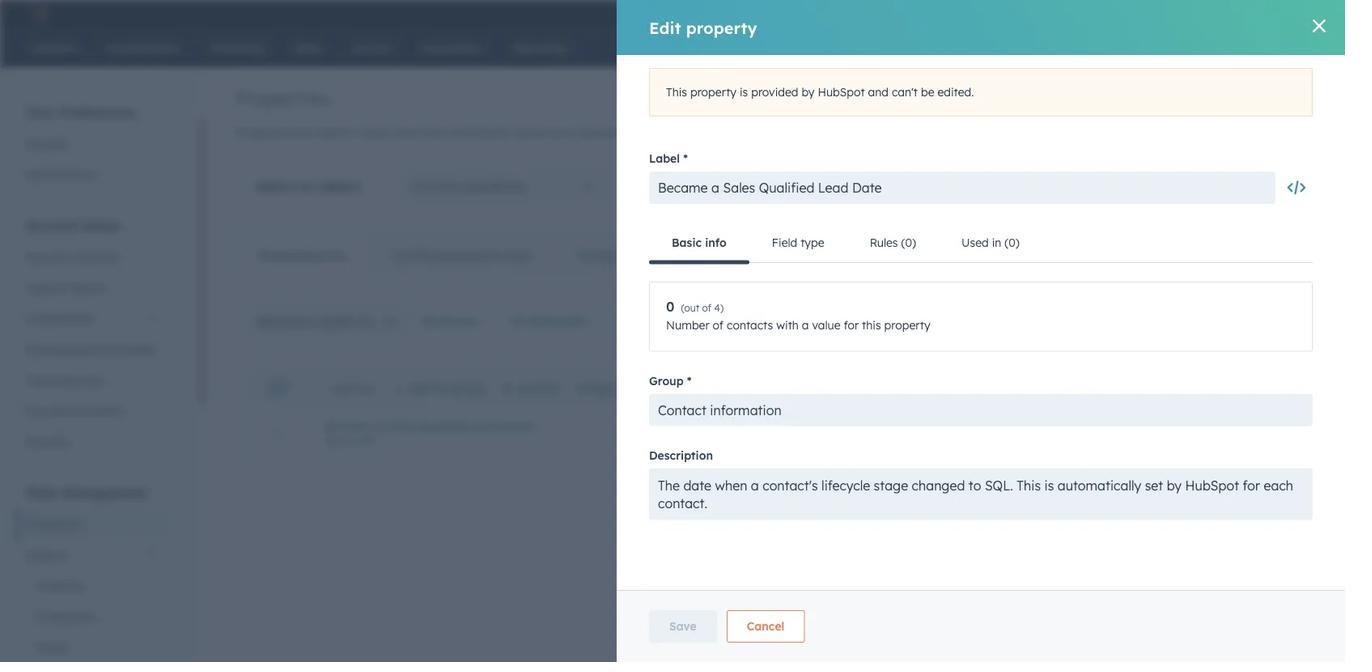 Task type: locate. For each thing, give the bounding box(es) containing it.
& right privacy
[[68, 404, 76, 418]]

0 vertical spatial properties
[[1229, 97, 1287, 111]]

contacts
[[1190, 179, 1239, 193]]

0 vertical spatial teams
[[70, 280, 105, 295]]

1 vertical spatial to
[[1175, 179, 1187, 193]]

1 horizontal spatial &
[[68, 404, 76, 418]]

contact for contact information
[[703, 426, 745, 441]]

clear input image
[[384, 317, 397, 330]]

search button
[[1291, 34, 1319, 62]]

consent
[[80, 404, 123, 418]]

1 vertical spatial lead
[[474, 419, 502, 433]]

records
[[576, 125, 615, 140]]

field
[[528, 314, 553, 328]]

conditional property logic
[[393, 249, 532, 263]]

1 vertical spatial properties
[[873, 125, 928, 140]]

1 horizontal spatial data
[[1068, 97, 1096, 111]]

1 vertical spatial account
[[26, 250, 69, 264]]

vhs can fix it! button
[[1190, 0, 1312, 26]]

contact properties button
[[402, 170, 606, 202]]

a inside became a sales qualified lead date date picker
[[374, 419, 381, 433]]

0 horizontal spatial menu item
[[1067, 0, 1104, 26]]

go to contacts settings
[[1156, 179, 1287, 193]]

0 horizontal spatial teams
[[70, 280, 105, 295]]

preferences
[[60, 104, 136, 120]]

picker
[[350, 435, 378, 447]]

all groups
[[421, 314, 478, 328]]

logic
[[506, 249, 532, 263]]

defaults
[[73, 250, 117, 264]]

data for data quality
[[1068, 97, 1096, 111]]

1 horizontal spatial date
[[505, 419, 532, 433]]

2 horizontal spatial to
[[1175, 179, 1187, 193]]

&
[[59, 280, 67, 295], [652, 381, 660, 395], [68, 404, 76, 418]]

account for account defaults
[[26, 250, 69, 264]]

1 vertical spatial teams
[[664, 381, 700, 395]]

0 vertical spatial information
[[448, 125, 511, 140]]

properties
[[1229, 97, 1287, 111], [873, 125, 928, 140], [463, 178, 525, 194]]

data
[[1068, 97, 1096, 111], [26, 484, 58, 501]]

0 horizontal spatial all
[[421, 314, 435, 328]]

all
[[1213, 97, 1226, 111]]

account up users & teams
[[26, 250, 69, 264]]

2 horizontal spatial all
[[620, 315, 634, 329]]

account up 'account defaults'
[[26, 217, 78, 234]]

assign users & teams button
[[576, 381, 723, 395]]

and
[[394, 125, 415, 140]]

date down archive button
[[505, 419, 532, 433]]

1 menu item from the left
[[1067, 0, 1104, 26]]

account defaults link
[[16, 242, 169, 272]]

users & teams link
[[16, 272, 169, 303]]

& inside tab panel
[[652, 381, 660, 395]]

teams down users
[[664, 381, 700, 395]]

properties left like
[[873, 125, 928, 140]]

archive button
[[501, 381, 560, 395]]

add
[[410, 381, 432, 395]]

0 vertical spatial account
[[26, 217, 78, 234]]

contact inside tab panel
[[703, 426, 745, 441]]

export
[[1172, 97, 1209, 111]]

1 vertical spatial users
[[617, 381, 648, 395]]

0 horizontal spatial data
[[26, 484, 58, 501]]

1 vertical spatial contact
[[703, 426, 745, 441]]

to right go
[[1175, 179, 1187, 193]]

1 horizontal spatial contact
[[703, 426, 745, 441]]

notifications image
[[1166, 7, 1181, 22]]

0 horizontal spatial users
[[26, 280, 56, 295]]

tab list
[[236, 236, 808, 276]]

search image
[[1299, 42, 1311, 53]]

all inside 'popup button'
[[421, 314, 435, 328]]

1 horizontal spatial lead
[[1029, 125, 1056, 140]]

0 horizontal spatial contact
[[410, 178, 459, 194]]

1 horizontal spatial users
[[617, 381, 648, 395]]

2 horizontal spatial &
[[652, 381, 660, 395]]

Search HubSpot search field
[[1106, 34, 1304, 62]]

add to group
[[410, 381, 484, 395]]

general
[[26, 136, 67, 151]]

tab panel
[[236, 275, 1307, 489]]

data down security
[[26, 484, 58, 501]]

0 horizontal spatial properties
[[463, 178, 525, 194]]

properties
[[236, 86, 329, 110], [236, 125, 290, 140], [259, 249, 317, 263], [712, 249, 767, 263], [26, 517, 81, 531]]

& right "assign"
[[652, 381, 660, 395]]

1 horizontal spatial information
[[749, 426, 811, 441]]

properties (171)
[[259, 249, 346, 263]]

assign users & teams
[[576, 381, 700, 395]]

date down the became
[[325, 435, 347, 447]]

data management element
[[16, 484, 169, 662]]

1 vertical spatial data
[[26, 484, 58, 501]]

all left users
[[620, 315, 634, 329]]

properties up objects
[[26, 517, 81, 531]]

a
[[756, 125, 763, 140], [374, 419, 381, 433]]

0 horizontal spatial to
[[343, 125, 354, 140]]

2 vertical spatial properties
[[463, 178, 525, 194]]

menu
[[971, 0, 1314, 26]]

all left field
[[510, 314, 525, 328]]

lead right or
[[1029, 125, 1056, 140]]

a left contact
[[756, 125, 763, 140]]

quality
[[1100, 97, 1141, 111]]

to right used
[[343, 125, 354, 140]]

0
[[1267, 426, 1274, 441]]

archive
[[518, 381, 560, 395]]

0 horizontal spatial a
[[374, 419, 381, 433]]

1 account from the top
[[26, 217, 78, 234]]

teams inside account setup element
[[70, 280, 105, 295]]

all users
[[620, 315, 668, 329]]

1 horizontal spatial a
[[756, 125, 763, 140]]

1 horizontal spatial menu item
[[1135, 0, 1158, 26]]

archived properties (0)
[[662, 249, 785, 263]]

2 account from the top
[[26, 250, 69, 264]]

privacy & consent
[[26, 404, 123, 418]]

2 vertical spatial &
[[68, 404, 76, 418]]

contact inside popup button
[[410, 178, 459, 194]]

data up status.
[[1068, 97, 1096, 111]]

0 vertical spatial a
[[756, 125, 763, 140]]

contact properties
[[410, 178, 525, 194]]

users right "assign"
[[617, 381, 648, 395]]

0 vertical spatial &
[[59, 280, 67, 295]]

properties down the about
[[463, 178, 525, 194]]

menu item right the calling icon popup button
[[1067, 0, 1104, 26]]

lead
[[1029, 125, 1056, 140], [474, 419, 502, 433]]

1 horizontal spatial all
[[510, 314, 525, 328]]

integrations
[[26, 311, 92, 325]]

1 horizontal spatial to
[[435, 381, 447, 395]]

tracking
[[26, 373, 71, 387]]

2 vertical spatial to
[[435, 381, 447, 395]]

archived
[[662, 249, 709, 263]]

account for account setup
[[26, 217, 78, 234]]

to
[[343, 125, 354, 140], [1175, 179, 1187, 193], [435, 381, 447, 395]]

0 horizontal spatial &
[[59, 280, 67, 295]]

calling icon image
[[1044, 6, 1058, 21]]

menu item right help popup button
[[1135, 0, 1158, 26]]

in
[[618, 125, 628, 140]]

help button
[[1105, 0, 1133, 26]]

property
[[457, 249, 503, 263]]

1 vertical spatial a
[[374, 419, 381, 433]]

information inside tab panel
[[749, 426, 811, 441]]

help image
[[1112, 7, 1126, 22]]

0 vertical spatial contact
[[410, 178, 459, 194]]

might
[[810, 125, 841, 140]]

became
[[325, 419, 370, 433]]

add to group button
[[393, 381, 484, 395]]

data inside button
[[1068, 97, 1096, 111]]

groups
[[439, 314, 478, 328]]

sales
[[385, 419, 415, 433]]

teams down account defaults link
[[70, 280, 105, 295]]

conditional
[[393, 249, 454, 263]]

conditional property logic link
[[369, 236, 554, 275]]

menu item
[[1067, 0, 1104, 26], [1135, 0, 1158, 26]]

1
[[328, 382, 333, 394]]

archived properties (0) link
[[639, 236, 808, 275]]

0 horizontal spatial date
[[325, 435, 347, 447]]

name
[[979, 125, 1012, 140]]

an
[[299, 178, 315, 194]]

users
[[638, 315, 668, 329]]

all left groups
[[421, 314, 435, 328]]

users up 'integrations' on the left of page
[[26, 280, 56, 295]]

notifications link
[[16, 159, 169, 190]]

status.
[[1059, 125, 1096, 140]]

all
[[421, 314, 435, 328], [510, 314, 525, 328], [620, 315, 634, 329]]

data quality button
[[1035, 88, 1142, 121]]

lead down group
[[474, 419, 502, 433]]

2 horizontal spatial properties
[[1229, 97, 1287, 111]]

groups
[[578, 249, 616, 263]]

& up 'integrations' on the left of page
[[59, 280, 67, 295]]

contact information
[[703, 426, 811, 441]]

1 vertical spatial information
[[749, 426, 811, 441]]

marketplace
[[26, 342, 92, 356]]

groups link
[[554, 236, 639, 275]]

properties inside button
[[1229, 97, 1287, 111]]

0 vertical spatial data
[[1068, 97, 1096, 111]]

1 vertical spatial &
[[652, 381, 660, 395]]

properties right all
[[1229, 97, 1287, 111]]

0 horizontal spatial lead
[[474, 419, 502, 433]]

0 vertical spatial users
[[26, 280, 56, 295]]

a up picker
[[374, 419, 381, 433]]

go
[[1156, 179, 1172, 193]]

to right add
[[435, 381, 447, 395]]



Task type: describe. For each thing, give the bounding box(es) containing it.
properties left are
[[236, 125, 290, 140]]

notifications button
[[1160, 0, 1187, 26]]

go to contacts settings button
[[1156, 179, 1287, 193]]

export all properties
[[1172, 97, 1287, 111]]

upgrade
[[991, 7, 1034, 21]]

or
[[1015, 125, 1026, 140]]

for
[[684, 125, 702, 140]]

example,
[[705, 125, 753, 140]]

properties are used to collect and store information about your records in hubspot. for example, a contact might have properties like first name or lead status.
[[236, 125, 1096, 140]]

all groups button
[[410, 305, 500, 338]]

0 vertical spatial date
[[505, 419, 532, 433]]

2 menu item from the left
[[1135, 0, 1158, 26]]

properties link
[[16, 509, 169, 540]]

contact
[[766, 125, 807, 140]]

properties inside "data management" element
[[26, 517, 81, 531]]

properties (171) link
[[236, 236, 369, 275]]

account setup element
[[16, 217, 169, 457]]

fix
[[1263, 6, 1276, 19]]

privacy & consent link
[[16, 395, 169, 426]]

became a sales qualified lead date button
[[325, 419, 664, 433]]

select
[[256, 178, 295, 194]]

selected
[[335, 382, 373, 394]]

your preferences element
[[16, 103, 169, 190]]

became a sales qualified lead date date picker
[[325, 419, 532, 447]]

hubspot.
[[631, 125, 681, 140]]

general link
[[16, 128, 169, 159]]

code
[[74, 373, 102, 387]]

properties up are
[[236, 86, 329, 110]]

export all properties button
[[1152, 88, 1307, 121]]

properties left (0)
[[712, 249, 767, 263]]

vhs
[[1218, 6, 1239, 19]]

users & teams
[[26, 280, 105, 295]]

Search search field
[[249, 305, 410, 338]]

(171)
[[320, 249, 346, 263]]

privacy
[[26, 404, 65, 418]]

1 vertical spatial date
[[325, 435, 347, 447]]

your preferences
[[26, 104, 136, 120]]

leads
[[36, 640, 68, 654]]

data management
[[26, 484, 147, 501]]

notifications
[[26, 167, 95, 181]]

companies
[[36, 609, 96, 623]]

qualified
[[418, 419, 470, 433]]

eloise francis image
[[1200, 6, 1215, 20]]

lead inside became a sales qualified lead date date picker
[[474, 419, 502, 433]]

0 vertical spatial to
[[343, 125, 354, 140]]

properties inside popup button
[[463, 178, 525, 194]]

marketplace downloads
[[26, 342, 154, 356]]

data for data management
[[26, 484, 58, 501]]

objects
[[26, 548, 67, 562]]

integrations button
[[16, 303, 169, 334]]

to for go to contacts settings
[[1175, 179, 1187, 193]]

management
[[62, 484, 147, 501]]

all field types button
[[500, 305, 609, 338]]

can
[[1242, 6, 1260, 19]]

security link
[[16, 426, 169, 457]]

first
[[952, 125, 976, 140]]

users inside account setup element
[[26, 280, 56, 295]]

types
[[557, 314, 588, 328]]

assign
[[576, 381, 613, 395]]

your
[[549, 125, 572, 140]]

& for consent
[[68, 404, 76, 418]]

account defaults
[[26, 250, 117, 264]]

collect
[[357, 125, 391, 140]]

upgrade image
[[973, 7, 987, 21]]

all for all users
[[620, 315, 634, 329]]

contacts
[[36, 578, 84, 593]]

objects button
[[16, 540, 169, 570]]

1 selected
[[328, 382, 373, 394]]

(0)
[[770, 249, 785, 263]]

& for teams
[[59, 280, 67, 295]]

settings
[[1243, 179, 1287, 193]]

0 horizontal spatial information
[[448, 125, 511, 140]]

hubspot image
[[29, 3, 49, 23]]

contact for contact properties
[[410, 178, 459, 194]]

1 horizontal spatial properties
[[873, 125, 928, 140]]

to for add to group
[[435, 381, 447, 395]]

tracking code
[[26, 373, 102, 387]]

object:
[[319, 178, 363, 194]]

tab list containing properties (171)
[[236, 236, 808, 276]]

companies link
[[16, 601, 169, 632]]

all for all groups
[[421, 314, 435, 328]]

calling icon button
[[1037, 2, 1065, 24]]

properties left (171)
[[259, 249, 317, 263]]

menu containing vhs can fix it!
[[971, 0, 1314, 26]]

vhs can fix it!
[[1218, 6, 1288, 19]]

it!
[[1279, 6, 1288, 19]]

all for all field types
[[510, 314, 525, 328]]

all field types
[[510, 314, 588, 328]]

marketplace downloads link
[[16, 334, 169, 365]]

group
[[451, 381, 484, 395]]

1 horizontal spatial teams
[[664, 381, 700, 395]]

all users button
[[609, 305, 689, 339]]

used
[[314, 125, 339, 140]]

data quality
[[1068, 97, 1141, 111]]

hubspot link
[[19, 3, 61, 23]]

tracking code link
[[16, 365, 169, 395]]

like
[[931, 125, 949, 140]]

store
[[418, 125, 445, 140]]

about
[[514, 125, 546, 140]]

contacts link
[[16, 570, 169, 601]]

0 vertical spatial lead
[[1029, 125, 1056, 140]]

tab panel containing all groups
[[236, 275, 1307, 489]]

account setup
[[26, 217, 120, 234]]

select an object:
[[256, 178, 363, 194]]



Task type: vqa. For each thing, say whether or not it's contained in the screenshot.
&
yes



